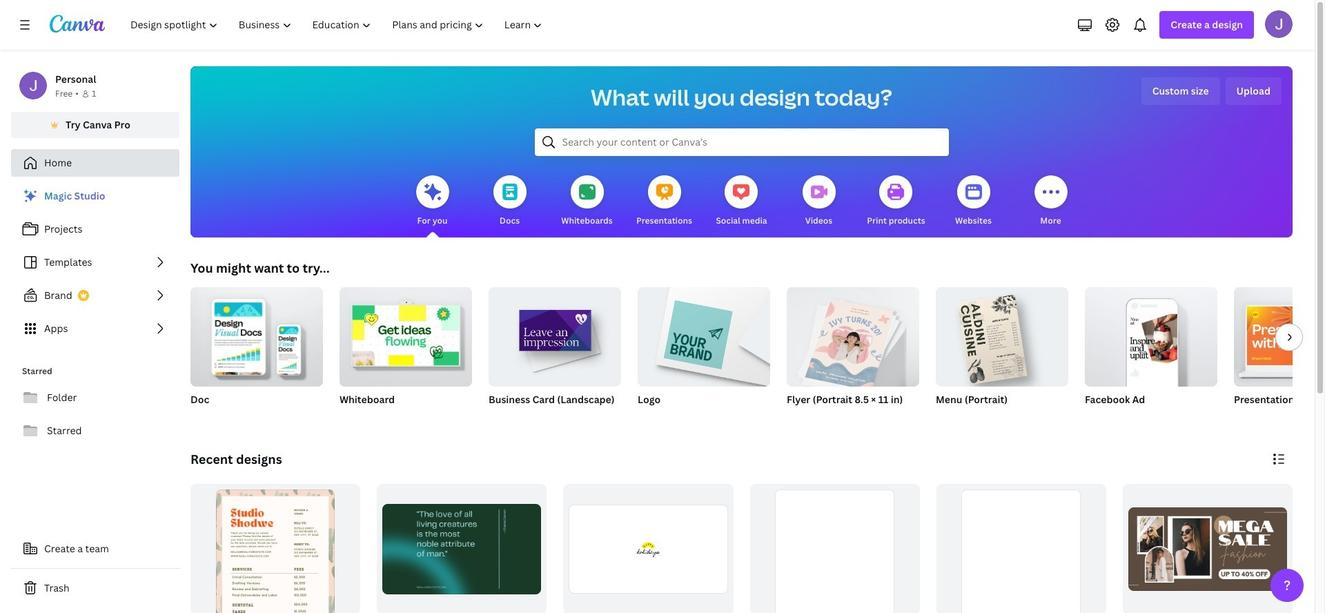 Task type: vqa. For each thing, say whether or not it's contained in the screenshot.
Text
no



Task type: describe. For each thing, give the bounding box(es) containing it.
top level navigation element
[[122, 11, 555, 39]]



Task type: locate. For each thing, give the bounding box(es) containing it.
jacob simon image
[[1266, 10, 1293, 38]]

group
[[191, 282, 323, 424], [191, 282, 323, 387], [340, 282, 472, 424], [340, 282, 472, 387], [489, 282, 621, 424], [489, 282, 621, 387], [638, 282, 771, 424], [638, 282, 771, 387], [1085, 282, 1218, 424], [1085, 282, 1218, 387], [787, 287, 920, 424], [787, 287, 920, 391], [936, 287, 1069, 424], [1235, 287, 1326, 424], [1235, 287, 1326, 387], [191, 484, 361, 613], [377, 484, 547, 613], [564, 484, 734, 613], [750, 484, 920, 613], [1123, 484, 1293, 613]]

None search field
[[535, 128, 949, 156]]

Search search field
[[562, 129, 921, 155]]

list
[[11, 182, 180, 342]]



